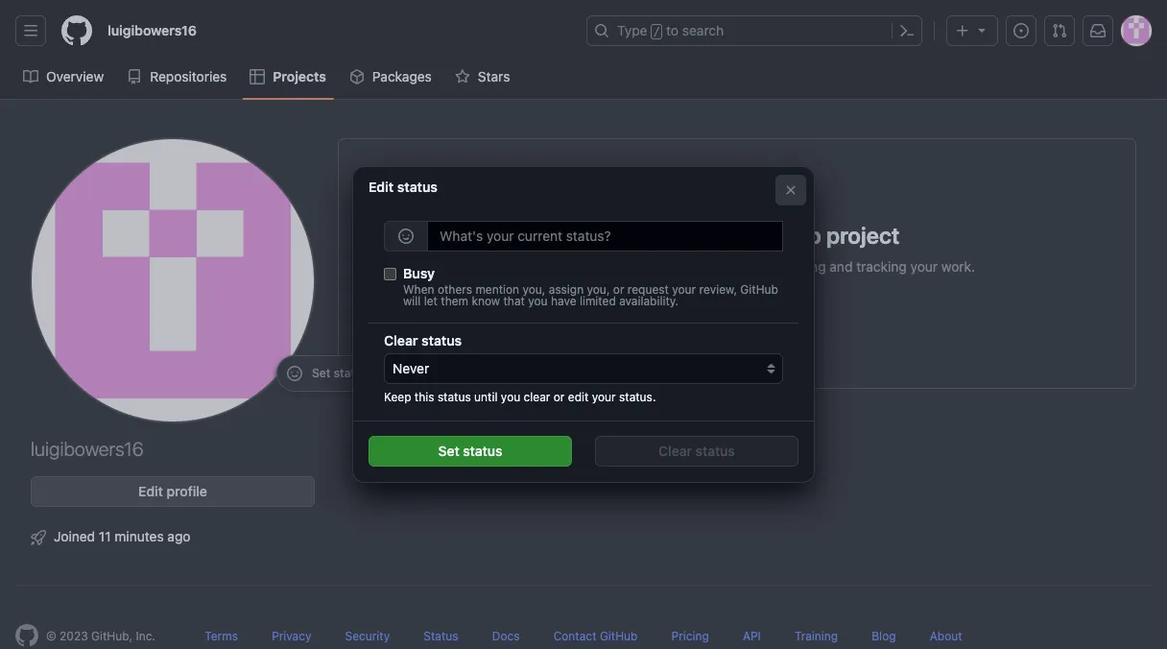Task type: vqa. For each thing, say whether or not it's contained in the screenshot.
up
no



Task type: locate. For each thing, give the bounding box(es) containing it.
1 horizontal spatial set status button
[[369, 437, 572, 467]]

keep this status until you clear or edit your status.
[[384, 390, 656, 405]]

flexible
[[678, 258, 722, 275]]

packages link
[[342, 62, 440, 91]]

new project button
[[687, 302, 788, 332]]

github
[[748, 222, 822, 249], [741, 282, 779, 296], [600, 629, 638, 644]]

you right that
[[528, 293, 548, 308]]

edit status
[[369, 178, 438, 194]]

customizable,
[[588, 258, 674, 275]]

blog link
[[872, 629, 897, 644]]

0 vertical spatial github
[[748, 222, 822, 249]]

0 horizontal spatial you,
[[523, 282, 546, 296]]

1 horizontal spatial edit
[[369, 178, 394, 194]]

others
[[438, 282, 473, 296]]

or left edit
[[554, 390, 565, 405]]

set status button
[[285, 364, 369, 383], [369, 437, 572, 467]]

1 horizontal spatial or
[[614, 282, 625, 296]]

this
[[415, 390, 435, 405]]

packages
[[373, 68, 432, 85]]

docs link
[[492, 629, 520, 644]]

1 vertical spatial set status button
[[369, 437, 572, 467]]

1 horizontal spatial project
[[827, 222, 900, 249]]

you, right assign
[[587, 282, 610, 296]]

homepage image up overview
[[61, 15, 92, 46]]

projects
[[273, 68, 326, 85], [499, 258, 550, 275]]

0 vertical spatial set
[[312, 366, 331, 380]]

availability.
[[620, 293, 679, 308]]

1 vertical spatial set status
[[438, 443, 503, 460]]

1 horizontal spatial you,
[[587, 282, 610, 296]]

homepage image left '©'
[[15, 624, 38, 647]]

0 horizontal spatial set status
[[312, 366, 369, 380]]

edit for edit status
[[369, 178, 394, 194]]

0 vertical spatial clear status
[[384, 332, 462, 348]]

tool
[[726, 258, 749, 275]]

edit up busy option
[[369, 178, 394, 194]]

homepage image
[[61, 15, 92, 46], [15, 624, 38, 647]]

triangle down image
[[975, 22, 990, 37]]

1 vertical spatial you
[[501, 390, 521, 405]]

set
[[312, 366, 331, 380], [438, 443, 460, 460]]

rocket image
[[31, 530, 46, 546]]

luigibowers16 inside 'link'
[[108, 22, 197, 38]]

0 horizontal spatial project
[[731, 308, 776, 325]]

0 horizontal spatial edit
[[138, 483, 163, 499]]

clear status inside clear status 'button'
[[659, 443, 736, 460]]

1 horizontal spatial you
[[528, 293, 548, 308]]

issue opened image
[[1014, 23, 1030, 38]]

1 vertical spatial set
[[438, 443, 460, 460]]

your right edit
[[592, 390, 616, 405]]

table image
[[250, 69, 265, 85]]

1 vertical spatial edit
[[138, 483, 163, 499]]

1 horizontal spatial projects
[[499, 258, 550, 275]]

security
[[345, 629, 390, 644]]

edit inside 'dialog'
[[369, 178, 394, 194]]

or
[[614, 282, 625, 296], [554, 390, 565, 405]]

1 vertical spatial projects
[[499, 258, 550, 275]]

blog
[[872, 629, 897, 644]]

projects up mention
[[499, 258, 550, 275]]

0 vertical spatial set status
[[312, 366, 369, 380]]

0 horizontal spatial set status button
[[285, 364, 369, 383]]

1 horizontal spatial set status
[[438, 443, 503, 460]]

1 horizontal spatial clear
[[659, 443, 693, 460]]

request
[[628, 282, 669, 296]]

1 vertical spatial clear status
[[659, 443, 736, 460]]

project inside create your first github project projects are a customizable, flexible tool for planning and tracking your work.
[[827, 222, 900, 249]]

0 vertical spatial edit
[[369, 178, 394, 194]]

you, left have
[[523, 282, 546, 296]]

status
[[397, 178, 438, 194], [422, 332, 462, 348], [334, 366, 369, 380], [438, 390, 471, 405], [463, 443, 503, 460], [696, 443, 736, 460]]

your left work.
[[911, 258, 938, 275]]

joined
[[54, 528, 95, 545]]

type
[[618, 22, 648, 38]]

inc.
[[136, 629, 156, 644]]

project right 'new'
[[731, 308, 776, 325]]

ago
[[168, 528, 191, 545]]

keep
[[384, 390, 412, 405]]

0 vertical spatial set status button
[[285, 364, 369, 383]]

1 horizontal spatial set
[[438, 443, 460, 460]]

create
[[575, 222, 645, 249]]

set status down until
[[438, 443, 503, 460]]

repo image
[[127, 69, 142, 85]]

1 you, from the left
[[523, 282, 546, 296]]

0 vertical spatial homepage image
[[61, 15, 92, 46]]

work.
[[942, 258, 976, 275]]

command palette image
[[900, 23, 915, 38]]

1 vertical spatial clear
[[659, 443, 693, 460]]

you,
[[523, 282, 546, 296], [587, 282, 610, 296]]

edit inside 'button'
[[138, 483, 163, 499]]

1 vertical spatial project
[[731, 308, 776, 325]]

github inside create your first github project projects are a customizable, flexible tool for planning and tracking your work.
[[748, 222, 822, 249]]

you right until
[[501, 390, 521, 405]]

luigibowers16 up joined at the bottom left of the page
[[31, 438, 144, 460]]

1 vertical spatial luigibowers16
[[31, 438, 144, 460]]

clear status
[[384, 332, 462, 348], [659, 443, 736, 460]]

0 horizontal spatial clear
[[384, 332, 418, 348]]

or down customizable, on the right of page
[[614, 282, 625, 296]]

2 you, from the left
[[587, 282, 610, 296]]

github,
[[91, 629, 133, 644]]

set right smiley image at the left of the page
[[312, 366, 331, 380]]

0 horizontal spatial set
[[312, 366, 331, 380]]

clear
[[384, 332, 418, 348], [659, 443, 693, 460]]

type / to search
[[618, 22, 724, 38]]

project up tracking
[[827, 222, 900, 249]]

github up planning at the right top of page
[[748, 222, 822, 249]]

edit left profile
[[138, 483, 163, 499]]

set status button inside edit status 'dialog'
[[369, 437, 572, 467]]

projects right table image
[[273, 68, 326, 85]]

1 horizontal spatial clear status
[[659, 443, 736, 460]]

stars
[[478, 68, 510, 85]]

joined 11 minutes ago
[[54, 528, 191, 545]]

edit for edit profile
[[138, 483, 163, 499]]

set status
[[312, 366, 369, 380], [438, 443, 503, 460]]

0 vertical spatial project
[[827, 222, 900, 249]]

projects inside create your first github project projects are a customizable, flexible tool for planning and tracking your work.
[[499, 258, 550, 275]]

set status right smiley image at the left of the page
[[312, 366, 369, 380]]

project
[[827, 222, 900, 249], [731, 308, 776, 325]]

© 2023 github, inc.
[[46, 629, 156, 644]]

luigibowers16 up repo image
[[108, 22, 197, 38]]

will
[[403, 293, 421, 308]]

0 horizontal spatial or
[[554, 390, 565, 405]]

you
[[528, 293, 548, 308], [501, 390, 521, 405]]

1 vertical spatial or
[[554, 390, 565, 405]]

2023
[[60, 629, 88, 644]]

them
[[441, 293, 469, 308]]

0 vertical spatial luigibowers16
[[108, 22, 197, 38]]

edit
[[568, 390, 589, 405]]

0 vertical spatial or
[[614, 282, 625, 296]]

for
[[753, 258, 770, 275]]

github right 'contact'
[[600, 629, 638, 644]]

1 vertical spatial github
[[741, 282, 779, 296]]

your
[[650, 222, 696, 249], [911, 258, 938, 275], [673, 282, 697, 296], [592, 390, 616, 405]]

training
[[795, 629, 839, 644]]

contact github link
[[554, 629, 638, 644]]

docs
[[492, 629, 520, 644]]

first
[[701, 222, 743, 249]]

package image
[[350, 69, 365, 85]]

your down flexible at right top
[[673, 282, 697, 296]]

0 vertical spatial you
[[528, 293, 548, 308]]

star image
[[455, 69, 471, 85]]

github down for
[[741, 282, 779, 296]]

api
[[743, 629, 761, 644]]

change your avatar image
[[31, 138, 315, 423]]

notifications image
[[1091, 23, 1106, 38]]

set down keep this status until you clear or edit your status.
[[438, 443, 460, 460]]

0 horizontal spatial homepage image
[[15, 624, 38, 647]]

0 horizontal spatial clear status
[[384, 332, 462, 348]]

busy when others mention you, assign you, or request your review,           github will let them know that you have limited availability.
[[403, 265, 779, 308]]

0 vertical spatial projects
[[273, 68, 326, 85]]



Task type: describe. For each thing, give the bounding box(es) containing it.
new project
[[699, 308, 776, 325]]

©
[[46, 629, 56, 644]]

edit profile button
[[31, 476, 315, 507]]

new
[[699, 308, 728, 325]]

overview
[[46, 68, 104, 85]]

contact
[[554, 629, 597, 644]]

book image
[[23, 69, 38, 85]]

11
[[99, 528, 111, 545]]

status link
[[424, 629, 459, 644]]

let
[[424, 293, 438, 308]]

have
[[551, 293, 577, 308]]

smiley image
[[287, 366, 303, 381]]

luigibowers16 link
[[100, 15, 205, 46]]

plus image
[[956, 23, 971, 38]]

limited
[[580, 293, 616, 308]]

until
[[475, 390, 498, 405]]

busy
[[403, 265, 435, 281]]

assign
[[549, 282, 584, 296]]

0 horizontal spatial projects
[[273, 68, 326, 85]]

1 horizontal spatial homepage image
[[61, 15, 92, 46]]

search
[[683, 22, 724, 38]]

when
[[403, 282, 435, 296]]

to
[[667, 22, 679, 38]]

are
[[554, 258, 573, 275]]

2 vertical spatial github
[[600, 629, 638, 644]]

/
[[654, 25, 661, 38]]

planning
[[774, 258, 827, 275]]

that
[[504, 293, 525, 308]]

pricing link
[[672, 629, 710, 644]]

git pull request image
[[1053, 23, 1068, 38]]

stars link
[[447, 62, 518, 91]]

training link
[[795, 629, 839, 644]]

minutes
[[115, 528, 164, 545]]

privacy link
[[272, 629, 312, 644]]

smiley image
[[399, 228, 414, 243]]

terms link
[[205, 629, 238, 644]]

terms
[[205, 629, 238, 644]]

create your first github project projects are a customizable, flexible tool for planning and tracking your work.
[[499, 222, 976, 275]]

profile
[[167, 483, 207, 499]]

or inside busy when others mention you, assign you, or request your review,           github will let them know that you have limited availability.
[[614, 282, 625, 296]]

know
[[472, 293, 500, 308]]

a
[[577, 258, 584, 275]]

0 horizontal spatial you
[[501, 390, 521, 405]]

clear status button
[[595, 437, 799, 467]]

status inside 'button'
[[696, 443, 736, 460]]

your up flexible at right top
[[650, 222, 696, 249]]

projects link
[[242, 62, 334, 91]]

status
[[424, 629, 459, 644]]

Busy checkbox
[[384, 267, 397, 280]]

repositories link
[[119, 62, 235, 91]]

status.
[[620, 390, 656, 405]]

you inside busy when others mention you, assign you, or request your review,           github will let them know that you have limited availability.
[[528, 293, 548, 308]]

contact github
[[554, 629, 638, 644]]

about
[[930, 629, 963, 644]]

api link
[[743, 629, 761, 644]]

1 vertical spatial homepage image
[[15, 624, 38, 647]]

clear inside 'button'
[[659, 443, 693, 460]]

set status inside edit status 'dialog'
[[438, 443, 503, 460]]

edit profile
[[138, 483, 207, 499]]

about link
[[930, 629, 963, 644]]

security link
[[345, 629, 390, 644]]

What's your current status? text field
[[427, 220, 784, 251]]

your inside busy when others mention you, assign you, or request your review,           github will let them know that you have limited availability.
[[673, 282, 697, 296]]

github inside busy when others mention you, assign you, or request your review,           github will let them know that you have limited availability.
[[741, 282, 779, 296]]

0 vertical spatial clear
[[384, 332, 418, 348]]

pricing
[[672, 629, 710, 644]]

overview link
[[15, 62, 112, 91]]

tracking
[[857, 258, 907, 275]]

set inside edit status 'dialog'
[[438, 443, 460, 460]]

project inside button
[[731, 308, 776, 325]]

and
[[830, 258, 853, 275]]

repositories
[[150, 68, 227, 85]]

review,
[[700, 282, 738, 296]]

clear
[[524, 390, 551, 405]]

edit status dialog
[[353, 167, 814, 483]]

close image
[[784, 182, 799, 197]]

mention
[[476, 282, 520, 296]]

privacy
[[272, 629, 312, 644]]



